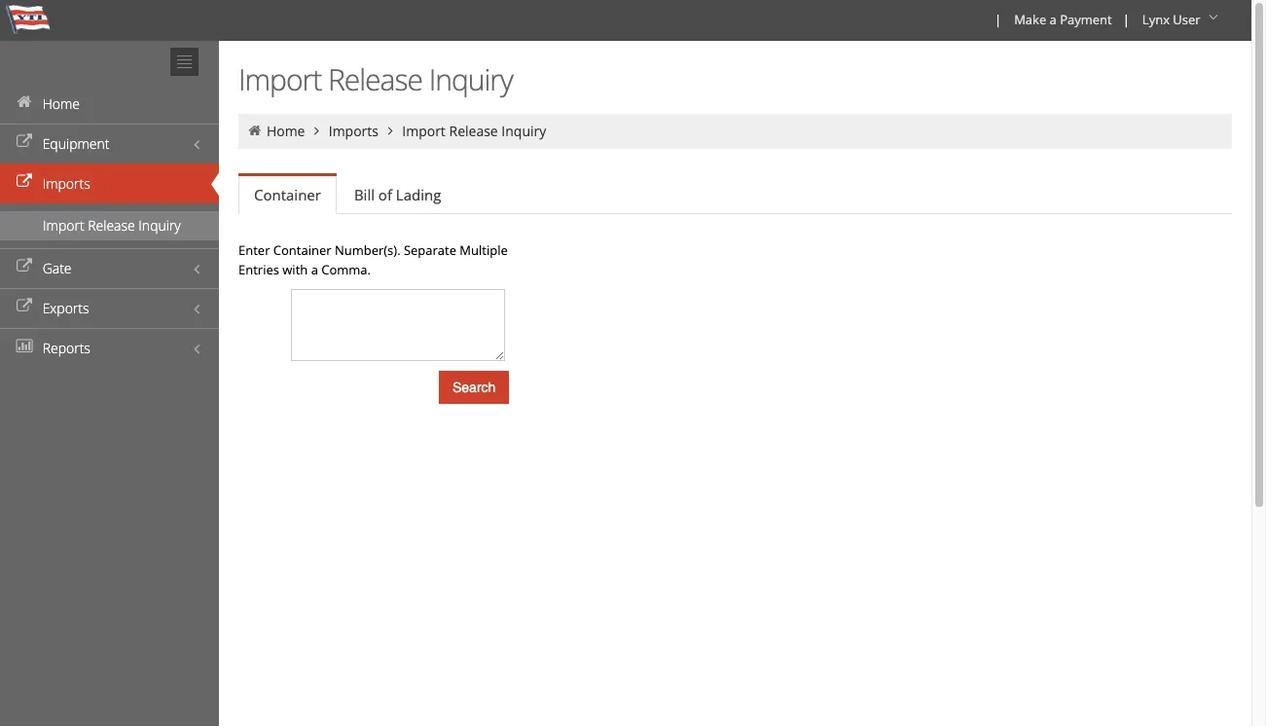 Task type: locate. For each thing, give the bounding box(es) containing it.
home link left angle right image
[[267, 122, 305, 140]]

container up enter
[[254, 185, 321, 204]]

release
[[328, 59, 422, 99], [449, 122, 498, 140], [88, 216, 135, 235]]

1 vertical spatial container
[[273, 241, 332, 259]]

1 vertical spatial a
[[311, 261, 318, 278]]

1 vertical spatial release
[[449, 122, 498, 140]]

bar chart image
[[15, 340, 34, 353]]

a
[[1050, 11, 1057, 28], [311, 261, 318, 278]]

0 horizontal spatial imports
[[42, 174, 90, 193]]

external link image inside exports link
[[15, 300, 34, 313]]

release right angle right icon
[[449, 122, 498, 140]]

0 vertical spatial import
[[239, 59, 321, 99]]

| left lynx
[[1123, 11, 1130, 28]]

1 vertical spatial import
[[402, 122, 446, 140]]

external link image inside imports link
[[15, 175, 34, 189]]

2 | from the left
[[1123, 11, 1130, 28]]

0 vertical spatial external link image
[[15, 135, 34, 149]]

2 vertical spatial inquiry
[[139, 216, 181, 235]]

import release inquiry link right angle right icon
[[402, 122, 546, 140]]

3 external link image from the top
[[15, 300, 34, 313]]

of
[[379, 185, 392, 204]]

2 vertical spatial import release inquiry
[[43, 216, 181, 235]]

home link up equipment
[[0, 84, 219, 124]]

external link image for imports
[[15, 175, 34, 189]]

reports link
[[0, 328, 219, 368]]

0 vertical spatial home
[[42, 94, 80, 113]]

reports
[[42, 339, 90, 357]]

0 vertical spatial container
[[254, 185, 321, 204]]

inquiry
[[429, 59, 513, 99], [502, 122, 546, 140], [139, 216, 181, 235]]

imports link down equipment
[[0, 164, 219, 203]]

release up gate link
[[88, 216, 135, 235]]

1 horizontal spatial home link
[[267, 122, 305, 140]]

import release inquiry link up gate link
[[0, 211, 219, 240]]

2 vertical spatial external link image
[[15, 300, 34, 313]]

|
[[995, 11, 1002, 28], [1123, 11, 1130, 28]]

home left angle right image
[[267, 122, 305, 140]]

container link
[[239, 176, 337, 214]]

1 horizontal spatial imports
[[329, 122, 379, 140]]

container
[[254, 185, 321, 204], [273, 241, 332, 259]]

enter container number(s).  separate multiple entries with a comma.
[[239, 241, 508, 278]]

import release inquiry
[[239, 59, 513, 99], [402, 122, 546, 140], [43, 216, 181, 235]]

equipment
[[42, 134, 110, 153]]

1 vertical spatial imports link
[[0, 164, 219, 203]]

release up angle right icon
[[328, 59, 422, 99]]

1 vertical spatial inquiry
[[502, 122, 546, 140]]

bill of lading link
[[339, 175, 457, 214]]

1 horizontal spatial home
[[267, 122, 305, 140]]

exports
[[42, 299, 89, 317]]

import for rightmost import release inquiry link
[[402, 122, 446, 140]]

0 vertical spatial imports
[[329, 122, 379, 140]]

0 vertical spatial import release inquiry link
[[402, 122, 546, 140]]

None text field
[[291, 289, 505, 361]]

release inside import release inquiry link
[[88, 216, 135, 235]]

a right make
[[1050, 11, 1057, 28]]

home link
[[0, 84, 219, 124], [267, 122, 305, 140]]

external link image inside equipment link
[[15, 135, 34, 149]]

import
[[239, 59, 321, 99], [402, 122, 446, 140], [43, 216, 84, 235]]

container up with
[[273, 241, 332, 259]]

external link image
[[15, 135, 34, 149], [15, 175, 34, 189], [15, 300, 34, 313]]

angle right image
[[382, 124, 399, 137]]

imports
[[329, 122, 379, 140], [42, 174, 90, 193]]

a right with
[[311, 261, 318, 278]]

1 horizontal spatial imports link
[[329, 122, 379, 140]]

1 horizontal spatial import release inquiry link
[[402, 122, 546, 140]]

1 external link image from the top
[[15, 135, 34, 149]]

0 vertical spatial imports link
[[329, 122, 379, 140]]

2 vertical spatial import
[[43, 216, 84, 235]]

entries
[[239, 261, 279, 278]]

0 vertical spatial release
[[328, 59, 422, 99]]

import right angle right icon
[[402, 122, 446, 140]]

2 horizontal spatial import
[[402, 122, 446, 140]]

imports link right angle right image
[[329, 122, 379, 140]]

1 vertical spatial import release inquiry link
[[0, 211, 219, 240]]

0 vertical spatial inquiry
[[429, 59, 513, 99]]

2 vertical spatial release
[[88, 216, 135, 235]]

1 horizontal spatial import
[[239, 59, 321, 99]]

1 horizontal spatial a
[[1050, 11, 1057, 28]]

release for rightmost import release inquiry link
[[449, 122, 498, 140]]

2 horizontal spatial release
[[449, 122, 498, 140]]

make a payment
[[1015, 11, 1112, 28]]

1 vertical spatial imports
[[42, 174, 90, 193]]

import release inquiry up angle right icon
[[239, 59, 513, 99]]

0 horizontal spatial home
[[42, 94, 80, 113]]

1 vertical spatial external link image
[[15, 175, 34, 189]]

lynx user
[[1143, 11, 1201, 28]]

imports right angle right image
[[329, 122, 379, 140]]

import release inquiry right angle right icon
[[402, 122, 546, 140]]

import up the gate
[[43, 216, 84, 235]]

| left make
[[995, 11, 1002, 28]]

0 horizontal spatial |
[[995, 11, 1002, 28]]

inquiry for rightmost import release inquiry link
[[502, 122, 546, 140]]

0 horizontal spatial a
[[311, 261, 318, 278]]

0 horizontal spatial import
[[43, 216, 84, 235]]

import release inquiry up gate link
[[43, 216, 181, 235]]

2 external link image from the top
[[15, 175, 34, 189]]

imports link
[[329, 122, 379, 140], [0, 164, 219, 203]]

inquiry for left import release inquiry link
[[139, 216, 181, 235]]

import up home image
[[239, 59, 321, 99]]

home right home icon
[[42, 94, 80, 113]]

1 vertical spatial import release inquiry
[[402, 122, 546, 140]]

0 horizontal spatial release
[[88, 216, 135, 235]]

1 horizontal spatial |
[[1123, 11, 1130, 28]]

bill
[[354, 185, 375, 204]]

imports down equipment
[[42, 174, 90, 193]]

home
[[42, 94, 80, 113], [267, 122, 305, 140]]

import release inquiry link
[[402, 122, 546, 140], [0, 211, 219, 240]]

external link image for equipment
[[15, 135, 34, 149]]

home image
[[246, 124, 263, 137]]



Task type: describe. For each thing, give the bounding box(es) containing it.
lynx user link
[[1134, 0, 1231, 41]]

0 horizontal spatial import release inquiry link
[[0, 211, 219, 240]]

import release inquiry for left import release inquiry link
[[43, 216, 181, 235]]

exports link
[[0, 288, 219, 328]]

user
[[1173, 11, 1201, 28]]

import release inquiry for rightmost import release inquiry link
[[402, 122, 546, 140]]

0 horizontal spatial imports link
[[0, 164, 219, 203]]

make a payment link
[[1006, 0, 1119, 41]]

release for left import release inquiry link
[[88, 216, 135, 235]]

lading
[[396, 185, 441, 204]]

gate link
[[0, 248, 219, 288]]

make
[[1015, 11, 1047, 28]]

number(s).
[[335, 241, 401, 259]]

external link image
[[15, 260, 34, 274]]

1 | from the left
[[995, 11, 1002, 28]]

home image
[[15, 95, 34, 109]]

0 horizontal spatial home link
[[0, 84, 219, 124]]

bill of lading
[[354, 185, 441, 204]]

a inside enter container number(s).  separate multiple entries with a comma.
[[311, 261, 318, 278]]

1 vertical spatial home
[[267, 122, 305, 140]]

import for left import release inquiry link
[[43, 216, 84, 235]]

gate
[[42, 259, 72, 277]]

external link image for exports
[[15, 300, 34, 313]]

separate
[[404, 241, 457, 259]]

with
[[283, 261, 308, 278]]

equipment link
[[0, 124, 219, 164]]

container inside enter container number(s).  separate multiple entries with a comma.
[[273, 241, 332, 259]]

0 vertical spatial a
[[1050, 11, 1057, 28]]

search button
[[439, 371, 510, 404]]

angle right image
[[308, 124, 326, 137]]

payment
[[1060, 11, 1112, 28]]

enter
[[239, 241, 270, 259]]

1 horizontal spatial release
[[328, 59, 422, 99]]

multiple
[[460, 241, 508, 259]]

comma.
[[322, 261, 371, 278]]

angle down image
[[1204, 11, 1224, 24]]

lynx
[[1143, 11, 1170, 28]]

search
[[453, 380, 496, 395]]

0 vertical spatial import release inquiry
[[239, 59, 513, 99]]



Task type: vqa. For each thing, say whether or not it's contained in the screenshot.
"Inquiry" inside the Import Release Inquiry LINK
no



